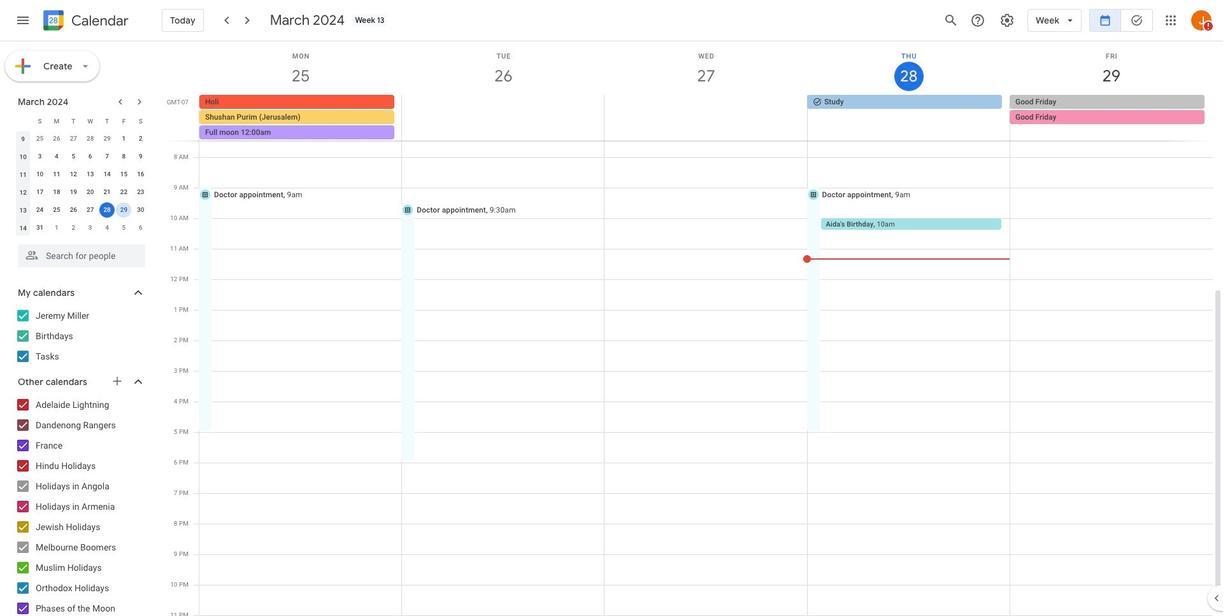 Task type: locate. For each thing, give the bounding box(es) containing it.
None search field
[[0, 240, 158, 268]]

grid
[[163, 41, 1223, 617]]

22 element
[[116, 185, 132, 200]]

main drawer image
[[15, 13, 31, 28]]

19 element
[[66, 185, 81, 200]]

april 5 element
[[116, 220, 132, 236]]

row
[[194, 95, 1223, 141], [15, 112, 149, 130], [15, 130, 149, 148], [15, 148, 149, 166], [15, 166, 149, 184], [15, 184, 149, 201], [15, 201, 149, 219], [15, 219, 149, 237]]

other calendars list
[[3, 395, 158, 617]]

column header
[[15, 112, 31, 130]]

9 element
[[133, 149, 148, 164]]

5 element
[[66, 149, 81, 164]]

row group
[[15, 130, 149, 237]]

25 element
[[49, 203, 64, 218]]

cell
[[199, 95, 402, 141], [402, 95, 605, 141], [605, 95, 807, 141], [1010, 95, 1213, 141], [99, 201, 115, 219], [115, 201, 132, 219]]

february 28 element
[[83, 131, 98, 147]]

30 element
[[133, 203, 148, 218]]

1 element
[[116, 131, 132, 147]]

11 element
[[49, 167, 64, 182]]

april 6 element
[[133, 220, 148, 236]]

april 1 element
[[49, 220, 64, 236]]

10 element
[[32, 167, 48, 182]]

settings menu image
[[1000, 13, 1015, 28]]

8 element
[[116, 149, 132, 164]]

23 element
[[133, 185, 148, 200]]

18 element
[[49, 185, 64, 200]]

12 element
[[66, 167, 81, 182]]

heading
[[69, 13, 129, 28]]

26 element
[[66, 203, 81, 218]]



Task type: describe. For each thing, give the bounding box(es) containing it.
20 element
[[83, 185, 98, 200]]

21 element
[[99, 185, 115, 200]]

april 4 element
[[99, 220, 115, 236]]

31 element
[[32, 220, 48, 236]]

17 element
[[32, 185, 48, 200]]

heading inside calendar element
[[69, 13, 129, 28]]

24 element
[[32, 203, 48, 218]]

6 element
[[83, 149, 98, 164]]

row group inside march 2024 grid
[[15, 130, 149, 237]]

february 27 element
[[66, 131, 81, 147]]

march 2024 grid
[[12, 112, 149, 237]]

february 25 element
[[32, 131, 48, 147]]

15 element
[[116, 167, 132, 182]]

3 element
[[32, 149, 48, 164]]

april 3 element
[[83, 220, 98, 236]]

16 element
[[133, 167, 148, 182]]

column header inside march 2024 grid
[[15, 112, 31, 130]]

14 element
[[99, 167, 115, 182]]

28, today element
[[99, 203, 115, 218]]

4 element
[[49, 149, 64, 164]]

13 element
[[83, 167, 98, 182]]

2 element
[[133, 131, 148, 147]]

my calendars list
[[3, 306, 158, 367]]

february 29 element
[[99, 131, 115, 147]]

february 26 element
[[49, 131, 64, 147]]

add other calendars image
[[111, 375, 124, 388]]

calendar element
[[41, 8, 129, 36]]

Search for people text field
[[25, 245, 138, 268]]

27 element
[[83, 203, 98, 218]]

7 element
[[99, 149, 115, 164]]

29 element
[[116, 203, 132, 218]]

april 2 element
[[66, 220, 81, 236]]



Task type: vqa. For each thing, say whether or not it's contained in the screenshot.
the topmost 6
no



